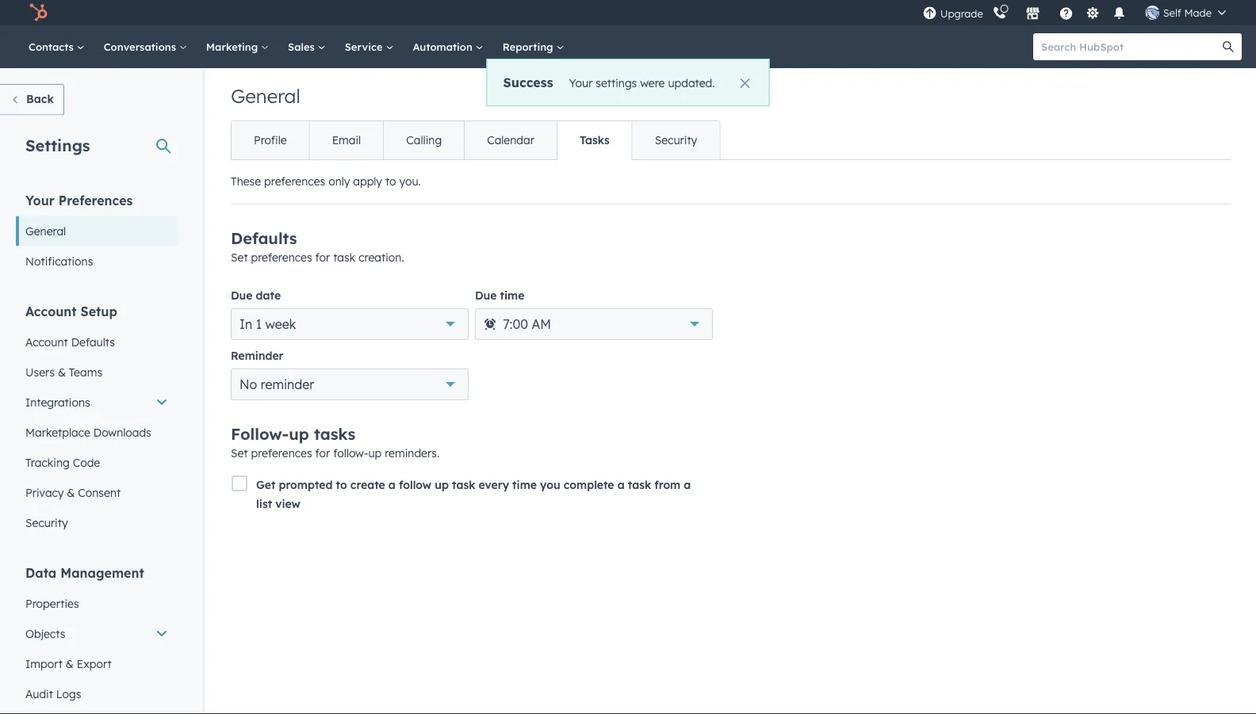 Task type: describe. For each thing, give the bounding box(es) containing it.
settings
[[596, 76, 637, 90]]

conversations link
[[94, 25, 197, 68]]

1 a from the left
[[388, 478, 396, 492]]

reporting
[[503, 40, 556, 53]]

hubspot link
[[19, 3, 59, 22]]

settings link
[[1083, 4, 1103, 21]]

get
[[256, 478, 276, 492]]

complete
[[564, 478, 614, 492]]

self made
[[1163, 6, 1212, 19]]

reporting link
[[493, 25, 574, 68]]

due for due date
[[231, 289, 253, 303]]

tasks link
[[557, 121, 632, 159]]

tasks
[[580, 133, 610, 147]]

settings
[[25, 135, 90, 155]]

& for consent
[[67, 486, 75, 500]]

marketing link
[[197, 25, 278, 68]]

privacy & consent link
[[16, 478, 178, 508]]

these
[[231, 174, 261, 188]]

account defaults
[[25, 335, 115, 349]]

reminders.
[[385, 447, 439, 460]]

integrations button
[[16, 387, 178, 418]]

sales link
[[278, 25, 335, 68]]

0 vertical spatial up
[[289, 424, 309, 444]]

0 vertical spatial general
[[231, 84, 300, 108]]

for inside follow-up tasks set preferences for follow-up reminders.
[[315, 447, 330, 460]]

in 1 week button
[[231, 309, 469, 340]]

general inside general link
[[25, 224, 66, 238]]

follow
[[399, 478, 432, 492]]

0 vertical spatial security link
[[632, 121, 720, 159]]

import & export
[[25, 657, 111, 671]]

Search HubSpot search field
[[1033, 33, 1228, 60]]

privacy
[[25, 486, 64, 500]]

success alert
[[487, 59, 770, 106]]

tracking
[[25, 456, 70, 470]]

contacts
[[29, 40, 77, 53]]

objects button
[[16, 619, 178, 649]]

view
[[275, 497, 301, 511]]

objects
[[25, 627, 65, 641]]

contacts link
[[19, 25, 94, 68]]

3 a from the left
[[684, 478, 691, 492]]

help button
[[1053, 0, 1080, 25]]

service
[[345, 40, 386, 53]]

tasks
[[314, 424, 356, 444]]

notifications button
[[1106, 0, 1133, 25]]

account setup element
[[16, 303, 178, 538]]

upgrade image
[[923, 7, 937, 21]]

audit
[[25, 687, 53, 701]]

your settings were updated.
[[569, 76, 715, 90]]

you
[[540, 478, 560, 492]]

date
[[256, 289, 281, 303]]

service link
[[335, 25, 403, 68]]

email link
[[309, 121, 383, 159]]

due time
[[475, 289, 525, 303]]

7:00
[[503, 316, 528, 332]]

every
[[479, 478, 509, 492]]

your for your preferences
[[25, 192, 55, 208]]

no reminder button
[[231, 369, 469, 401]]

7:00 am button
[[475, 309, 713, 340]]

notifications image
[[1112, 7, 1127, 21]]

week
[[265, 316, 296, 332]]

these preferences only apply to you.
[[231, 174, 421, 188]]

to inside get prompted to create a follow up task every time you complete a task from a list view
[[336, 478, 347, 492]]

management
[[60, 565, 144, 581]]

from
[[655, 478, 681, 492]]

logs
[[56, 687, 81, 701]]

account for account setup
[[25, 303, 77, 319]]

follow-up tasks set preferences for follow-up reminders.
[[231, 424, 439, 460]]

were
[[640, 76, 665, 90]]

audit logs link
[[16, 679, 178, 709]]

close image
[[740, 79, 750, 88]]

0 vertical spatial time
[[500, 289, 525, 303]]

security for top security link
[[655, 133, 697, 147]]

calling
[[406, 133, 442, 147]]

automation link
[[403, 25, 493, 68]]

updated.
[[668, 76, 715, 90]]

reminder
[[261, 377, 314, 393]]

code
[[73, 456, 100, 470]]

users & teams link
[[16, 357, 178, 387]]

7:00 am
[[503, 316, 551, 332]]

automation
[[413, 40, 476, 53]]

import
[[25, 657, 63, 671]]

in 1 week
[[240, 316, 296, 332]]

am
[[532, 316, 551, 332]]

account setup
[[25, 303, 117, 319]]

set inside follow-up tasks set preferences for follow-up reminders.
[[231, 447, 248, 460]]

back link
[[0, 84, 64, 115]]

navigation containing profile
[[231, 121, 720, 160]]

help image
[[1059, 7, 1074, 21]]

in
[[240, 316, 252, 332]]

0 horizontal spatial security link
[[16, 508, 178, 538]]

task inside the defaults set preferences for task creation.
[[333, 251, 356, 264]]



Task type: locate. For each thing, give the bounding box(es) containing it.
2 horizontal spatial up
[[435, 478, 449, 492]]

1 horizontal spatial defaults
[[231, 228, 297, 248]]

&
[[58, 365, 66, 379], [67, 486, 75, 500], [66, 657, 74, 671]]

defaults inside the defaults set preferences for task creation.
[[231, 228, 297, 248]]

hubspot image
[[29, 3, 48, 22]]

profile link
[[232, 121, 309, 159]]

preferences left 'only'
[[264, 174, 325, 188]]

task left every
[[452, 478, 475, 492]]

0 vertical spatial &
[[58, 365, 66, 379]]

self made button
[[1136, 0, 1236, 25]]

1 horizontal spatial to
[[385, 174, 396, 188]]

& right privacy
[[67, 486, 75, 500]]

1 vertical spatial to
[[336, 478, 347, 492]]

marketplace
[[25, 425, 90, 439]]

notifications
[[25, 254, 93, 268]]

1 vertical spatial security link
[[16, 508, 178, 538]]

0 horizontal spatial task
[[333, 251, 356, 264]]

follow-
[[231, 424, 289, 444]]

2 horizontal spatial a
[[684, 478, 691, 492]]

1 vertical spatial security
[[25, 516, 68, 530]]

due
[[231, 289, 253, 303], [475, 289, 497, 303]]

0 horizontal spatial due
[[231, 289, 253, 303]]

your for your settings were updated.
[[569, 76, 593, 90]]

reminder
[[231, 349, 284, 363]]

task left creation.
[[333, 251, 356, 264]]

marketplace downloads
[[25, 425, 151, 439]]

marketing
[[206, 40, 261, 53]]

0 vertical spatial your
[[569, 76, 593, 90]]

your preferences element
[[16, 192, 178, 276]]

made
[[1184, 6, 1212, 19]]

security down privacy
[[25, 516, 68, 530]]

1 horizontal spatial up
[[368, 447, 382, 460]]

for left creation.
[[315, 251, 330, 264]]

security link down updated.
[[632, 121, 720, 159]]

0 horizontal spatial security
[[25, 516, 68, 530]]

set inside the defaults set preferences for task creation.
[[231, 251, 248, 264]]

account up account defaults
[[25, 303, 77, 319]]

your preferences
[[25, 192, 133, 208]]

0 vertical spatial preferences
[[264, 174, 325, 188]]

1 vertical spatial general
[[25, 224, 66, 238]]

properties
[[25, 597, 79, 611]]

downloads
[[93, 425, 151, 439]]

2 due from the left
[[475, 289, 497, 303]]

navigation
[[231, 121, 720, 160]]

security link down consent
[[16, 508, 178, 538]]

defaults set preferences for task creation.
[[231, 228, 404, 264]]

calling icon image
[[993, 6, 1007, 20]]

up right follow at the bottom left of the page
[[435, 478, 449, 492]]

email
[[332, 133, 361, 147]]

0 horizontal spatial your
[[25, 192, 55, 208]]

preferences inside follow-up tasks set preferences for follow-up reminders.
[[251, 447, 312, 460]]

for down tasks
[[315, 447, 330, 460]]

data management
[[25, 565, 144, 581]]

0 horizontal spatial general
[[25, 224, 66, 238]]

to left you.
[[385, 174, 396, 188]]

1 vertical spatial account
[[25, 335, 68, 349]]

preferences down the follow-
[[251, 447, 312, 460]]

export
[[77, 657, 111, 671]]

0 vertical spatial account
[[25, 303, 77, 319]]

2 vertical spatial up
[[435, 478, 449, 492]]

defaults inside account setup 'element'
[[71, 335, 115, 349]]

calendar link
[[464, 121, 557, 159]]

1 for from the top
[[315, 251, 330, 264]]

0 vertical spatial security
[[655, 133, 697, 147]]

0 vertical spatial to
[[385, 174, 396, 188]]

users & teams
[[25, 365, 102, 379]]

audit logs
[[25, 687, 81, 701]]

creation.
[[359, 251, 404, 264]]

2 a from the left
[[618, 478, 625, 492]]

security link
[[632, 121, 720, 159], [16, 508, 178, 538]]

sales
[[288, 40, 318, 53]]

1 vertical spatial your
[[25, 192, 55, 208]]

set up due date
[[231, 251, 248, 264]]

a right from
[[684, 478, 691, 492]]

1 vertical spatial time
[[512, 478, 537, 492]]

calling icon button
[[986, 2, 1013, 23]]

upgrade
[[940, 7, 983, 20]]

for inside the defaults set preferences for task creation.
[[315, 251, 330, 264]]

2 horizontal spatial task
[[628, 478, 651, 492]]

tracking code
[[25, 456, 100, 470]]

task
[[333, 251, 356, 264], [452, 478, 475, 492], [628, 478, 651, 492]]

0 vertical spatial for
[[315, 251, 330, 264]]

1 vertical spatial up
[[368, 447, 382, 460]]

general up profile
[[231, 84, 300, 108]]

up up create
[[368, 447, 382, 460]]

0 horizontal spatial a
[[388, 478, 396, 492]]

defaults up "date"
[[231, 228, 297, 248]]

you.
[[399, 174, 421, 188]]

marketplaces button
[[1016, 0, 1050, 25]]

menu
[[921, 0, 1237, 25]]

your left preferences
[[25, 192, 55, 208]]

2 for from the top
[[315, 447, 330, 460]]

calendar
[[487, 133, 534, 147]]

search image
[[1223, 41, 1234, 52]]

integrations
[[25, 395, 90, 409]]

menu containing self made
[[921, 0, 1237, 25]]

self
[[1163, 6, 1181, 19]]

set down the follow-
[[231, 447, 248, 460]]

1 vertical spatial preferences
[[251, 251, 312, 264]]

notifications link
[[16, 246, 178, 276]]

general up notifications
[[25, 224, 66, 238]]

create
[[350, 478, 385, 492]]

0 horizontal spatial up
[[289, 424, 309, 444]]

privacy & consent
[[25, 486, 121, 500]]

success
[[503, 74, 553, 90]]

1 vertical spatial for
[[315, 447, 330, 460]]

1 horizontal spatial general
[[231, 84, 300, 108]]

for
[[315, 251, 330, 264], [315, 447, 330, 460]]

to left create
[[336, 478, 347, 492]]

preferences up "date"
[[251, 251, 312, 264]]

0 vertical spatial defaults
[[231, 228, 297, 248]]

up left tasks
[[289, 424, 309, 444]]

teams
[[69, 365, 102, 379]]

setup
[[81, 303, 117, 319]]

follow-
[[333, 447, 368, 460]]

get prompted to create a follow up task every time you complete a task from a list view
[[256, 478, 691, 511]]

time left you
[[512, 478, 537, 492]]

2 set from the top
[[231, 447, 248, 460]]

1 horizontal spatial due
[[475, 289, 497, 303]]

& for teams
[[58, 365, 66, 379]]

1 vertical spatial defaults
[[71, 335, 115, 349]]

time inside get prompted to create a follow up task every time you complete a task from a list view
[[512, 478, 537, 492]]

your left settings at the top of page
[[569, 76, 593, 90]]

a right 'complete' on the left bottom of page
[[618, 478, 625, 492]]

1
[[256, 316, 262, 332]]

1 horizontal spatial security link
[[632, 121, 720, 159]]

import & export link
[[16, 649, 178, 679]]

marketplaces image
[[1026, 7, 1040, 21]]

2 account from the top
[[25, 335, 68, 349]]

& right users
[[58, 365, 66, 379]]

0 horizontal spatial defaults
[[71, 335, 115, 349]]

security for the leftmost security link
[[25, 516, 68, 530]]

your
[[569, 76, 593, 90], [25, 192, 55, 208]]

due date
[[231, 289, 281, 303]]

1 account from the top
[[25, 303, 77, 319]]

task left from
[[628, 478, 651, 492]]

security inside account setup 'element'
[[25, 516, 68, 530]]

consent
[[78, 486, 121, 500]]

account defaults link
[[16, 327, 178, 357]]

defaults up "users & teams" link
[[71, 335, 115, 349]]

defaults
[[231, 228, 297, 248], [71, 335, 115, 349]]

general
[[231, 84, 300, 108], [25, 224, 66, 238]]

ruby anderson image
[[1146, 6, 1160, 20]]

up
[[289, 424, 309, 444], [368, 447, 382, 460], [435, 478, 449, 492]]

1 horizontal spatial task
[[452, 478, 475, 492]]

time up the 7:00
[[500, 289, 525, 303]]

time
[[500, 289, 525, 303], [512, 478, 537, 492]]

account up users
[[25, 335, 68, 349]]

& inside 'import & export' link
[[66, 657, 74, 671]]

preferences
[[264, 174, 325, 188], [251, 251, 312, 264], [251, 447, 312, 460]]

settings image
[[1086, 7, 1100, 21]]

& inside privacy & consent link
[[67, 486, 75, 500]]

your inside the success 'alert'
[[569, 76, 593, 90]]

1 horizontal spatial a
[[618, 478, 625, 492]]

0 vertical spatial set
[[231, 251, 248, 264]]

1 vertical spatial &
[[67, 486, 75, 500]]

& left export
[[66, 657, 74, 671]]

& inside "users & teams" link
[[58, 365, 66, 379]]

2 vertical spatial preferences
[[251, 447, 312, 460]]

marketplace downloads link
[[16, 418, 178, 448]]

security down updated.
[[655, 133, 697, 147]]

tracking code link
[[16, 448, 178, 478]]

2 vertical spatial &
[[66, 657, 74, 671]]

to
[[385, 174, 396, 188], [336, 478, 347, 492]]

apply
[[353, 174, 382, 188]]

due for due time
[[475, 289, 497, 303]]

1 horizontal spatial security
[[655, 133, 697, 147]]

users
[[25, 365, 55, 379]]

data
[[25, 565, 57, 581]]

data management element
[[16, 564, 178, 709]]

1 due from the left
[[231, 289, 253, 303]]

1 vertical spatial set
[[231, 447, 248, 460]]

back
[[26, 92, 54, 106]]

1 set from the top
[[231, 251, 248, 264]]

1 horizontal spatial your
[[569, 76, 593, 90]]

0 horizontal spatial to
[[336, 478, 347, 492]]

account for account defaults
[[25, 335, 68, 349]]

& for export
[[66, 657, 74, 671]]

no
[[240, 377, 257, 393]]

conversations
[[104, 40, 179, 53]]

up inside get prompted to create a follow up task every time you complete a task from a list view
[[435, 478, 449, 492]]

a left follow at the bottom left of the page
[[388, 478, 396, 492]]

preferences inside the defaults set preferences for task creation.
[[251, 251, 312, 264]]

no reminder
[[240, 377, 314, 393]]



Task type: vqa. For each thing, say whether or not it's contained in the screenshot.
the bottom preferences
yes



